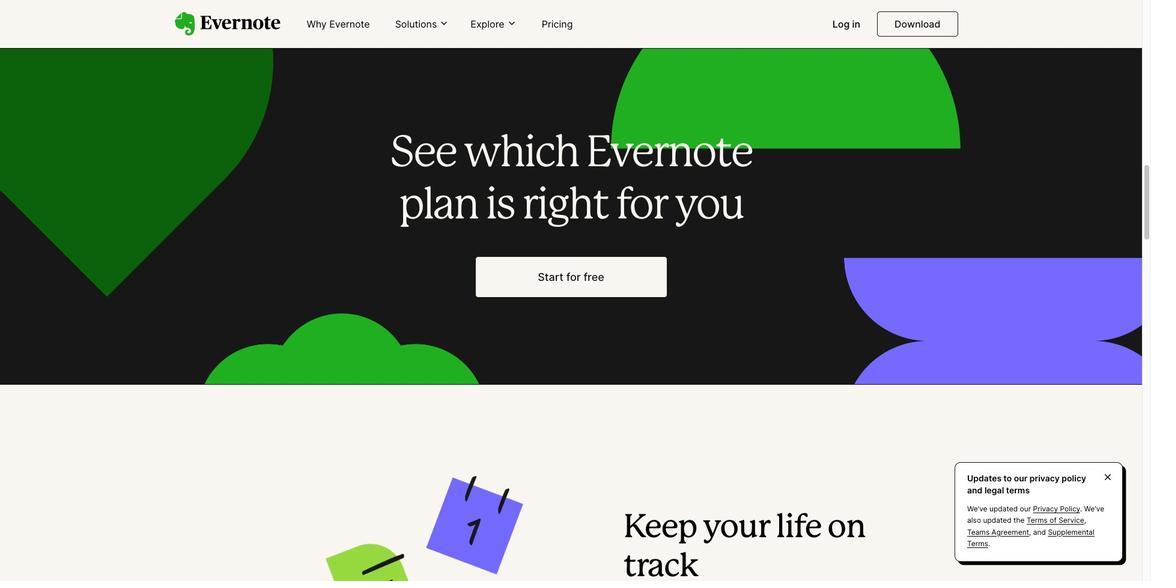 Task type: vqa. For each thing, say whether or not it's contained in the screenshot.
We'Ve to the right
yes



Task type: locate. For each thing, give the bounding box(es) containing it.
0 horizontal spatial and
[[968, 485, 983, 496]]

1 vertical spatial ,
[[1029, 528, 1031, 537]]

which
[[464, 134, 578, 175]]

.
[[1080, 505, 1082, 514], [988, 540, 990, 549]]

supplemental
[[1048, 528, 1095, 537]]

1 horizontal spatial for
[[616, 186, 667, 227]]

1 horizontal spatial and
[[1033, 528, 1046, 537]]

log
[[833, 18, 850, 30]]

0 vertical spatial updated
[[990, 505, 1018, 514]]

0 horizontal spatial evernote
[[329, 18, 370, 30]]

1 vertical spatial terms
[[968, 540, 988, 549]]

why evernote
[[307, 18, 370, 30]]

0 horizontal spatial terms
[[968, 540, 988, 549]]

1 horizontal spatial ,
[[1084, 516, 1087, 525]]

1 vertical spatial .
[[988, 540, 990, 549]]

and inside updates to our privacy policy and legal terms
[[968, 485, 983, 496]]

. for . we've also updated the
[[1080, 505, 1082, 514]]

is
[[485, 186, 514, 227]]

teams
[[968, 528, 990, 537]]

terms down teams
[[968, 540, 988, 549]]

0 horizontal spatial we've
[[968, 505, 988, 514]]

1 vertical spatial updated
[[983, 516, 1012, 525]]

solutions button
[[392, 17, 453, 31]]

0 vertical spatial our
[[1014, 474, 1028, 484]]

1 vertical spatial for
[[566, 271, 581, 284]]

we've updated our privacy policy
[[968, 505, 1080, 514]]

to
[[1004, 474, 1012, 484]]

policy
[[1060, 505, 1080, 514]]

0 vertical spatial and
[[968, 485, 983, 496]]

. inside . we've also updated the
[[1080, 505, 1082, 514]]

evernote
[[329, 18, 370, 30], [586, 134, 752, 175]]

our
[[1014, 474, 1028, 484], [1020, 505, 1031, 514]]

, up supplemental
[[1084, 516, 1087, 525]]

service
[[1059, 516, 1084, 525]]

and
[[968, 485, 983, 496], [1033, 528, 1046, 537]]

0 vertical spatial .
[[1080, 505, 1082, 514]]

1 vertical spatial and
[[1033, 528, 1046, 537]]

1 horizontal spatial .
[[1080, 505, 1082, 514]]

supplemental terms
[[968, 528, 1095, 549]]

explore button
[[467, 17, 520, 31]]

our up "terms"
[[1014, 474, 1028, 484]]

for inside see which evernote plan is right for you
[[616, 186, 667, 227]]

free
[[584, 271, 604, 284]]

log in link
[[826, 13, 868, 36]]

updates
[[968, 474, 1002, 484]]

0 vertical spatial terms
[[1027, 516, 1048, 525]]

0 horizontal spatial ,
[[1029, 528, 1031, 537]]

1 vertical spatial our
[[1020, 505, 1031, 514]]

pricing
[[542, 18, 573, 30]]

updated up the
[[990, 505, 1018, 514]]

and down updates
[[968, 485, 983, 496]]

also
[[968, 516, 981, 525]]

terms
[[1006, 485, 1030, 496]]

solutions
[[395, 18, 437, 30]]

our inside updates to our privacy policy and legal terms
[[1014, 474, 1028, 484]]

we've
[[968, 505, 988, 514], [1084, 505, 1105, 514]]

terms down privacy
[[1027, 516, 1048, 525]]

your
[[703, 514, 770, 544]]

1 horizontal spatial we've
[[1084, 505, 1105, 514]]

0 horizontal spatial for
[[566, 271, 581, 284]]

. for .
[[988, 540, 990, 549]]

updated up teams agreement link
[[983, 516, 1012, 525]]

. up service
[[1080, 505, 1082, 514]]

updated inside . we've also updated the
[[983, 516, 1012, 525]]

we've up also
[[968, 505, 988, 514]]

0 vertical spatial for
[[616, 186, 667, 227]]

updated
[[990, 505, 1018, 514], [983, 516, 1012, 525]]

supplemental terms link
[[968, 528, 1095, 549]]

our for privacy
[[1014, 474, 1028, 484]]

1 vertical spatial evernote
[[586, 134, 752, 175]]

our up the
[[1020, 505, 1031, 514]]

why
[[307, 18, 327, 30]]

for
[[616, 186, 667, 227], [566, 271, 581, 284]]

, down . we've also updated the
[[1029, 528, 1031, 537]]

,
[[1084, 516, 1087, 525], [1029, 528, 1031, 537]]

in
[[852, 18, 861, 30]]

start
[[538, 271, 564, 284]]

1 horizontal spatial evernote
[[586, 134, 752, 175]]

terms
[[1027, 516, 1048, 525], [968, 540, 988, 549]]

and down . we've also updated the
[[1033, 528, 1046, 537]]

download
[[895, 18, 941, 30]]

. down teams agreement link
[[988, 540, 990, 549]]

pricing link
[[535, 13, 580, 36]]

we've right policy
[[1084, 505, 1105, 514]]

1 horizontal spatial terms
[[1027, 516, 1048, 525]]

plan
[[399, 186, 478, 227]]

0 vertical spatial ,
[[1084, 516, 1087, 525]]

0 horizontal spatial .
[[988, 540, 990, 549]]

evernote logo image
[[175, 12, 280, 36]]

privacy
[[1033, 505, 1058, 514]]

0 vertical spatial evernote
[[329, 18, 370, 30]]

2 we've from the left
[[1084, 505, 1105, 514]]



Task type: describe. For each thing, give the bounding box(es) containing it.
life
[[776, 514, 822, 544]]

see which evernote plan is right for you
[[390, 134, 752, 227]]

keep your life on track
[[624, 514, 866, 582]]

our for privacy
[[1020, 505, 1031, 514]]

. we've also updated the
[[968, 505, 1105, 525]]

all-in-one illustration image
[[264, 433, 602, 582]]

see
[[390, 134, 456, 175]]

the
[[1014, 516, 1025, 525]]

of
[[1050, 516, 1057, 525]]

you
[[675, 186, 744, 227]]

and inside terms of service , teams agreement , and
[[1033, 528, 1046, 537]]

log in
[[833, 18, 861, 30]]

evernote inside see which evernote plan is right for you
[[586, 134, 752, 175]]

privacy policy link
[[1033, 505, 1080, 514]]

terms inside 'supplemental terms'
[[968, 540, 988, 549]]

explore
[[471, 18, 505, 30]]

for inside start for free "link"
[[566, 271, 581, 284]]

terms of service , teams agreement , and
[[968, 516, 1087, 537]]

privacy
[[1030, 474, 1060, 484]]

legal
[[985, 485, 1004, 496]]

start for free link
[[475, 257, 667, 298]]

start for free
[[538, 271, 604, 284]]

right
[[522, 186, 608, 227]]

policy
[[1062, 474, 1087, 484]]

terms inside terms of service , teams agreement , and
[[1027, 516, 1048, 525]]

terms of service link
[[1027, 516, 1084, 525]]

why evernote link
[[300, 13, 377, 36]]

on
[[828, 514, 866, 544]]

teams agreement link
[[968, 528, 1029, 537]]

we've inside . we've also updated the
[[1084, 505, 1105, 514]]

agreement
[[992, 528, 1029, 537]]

download link
[[877, 11, 958, 37]]

1 we've from the left
[[968, 505, 988, 514]]

keep
[[624, 514, 697, 544]]

updates to our privacy policy and legal terms
[[968, 474, 1087, 496]]

track
[[624, 553, 698, 582]]



